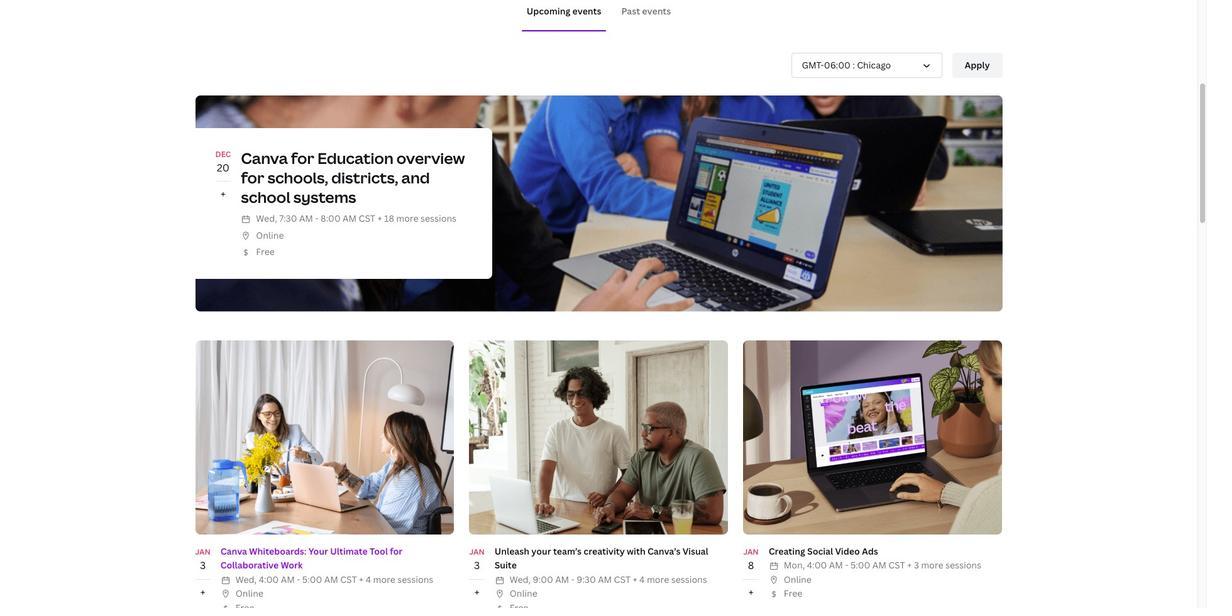 Task type: locate. For each thing, give the bounding box(es) containing it.
1 horizontal spatial free
[[784, 588, 802, 600]]

1 horizontal spatial 4:00
[[807, 560, 827, 572]]

0 vertical spatial free
[[256, 246, 275, 258]]

9:30
[[577, 574, 596, 586]]

0 vertical spatial canva
[[241, 148, 288, 168]]

1 jan 3 from the left
[[195, 547, 210, 573]]

whiteboards:
[[249, 546, 306, 558]]

2 horizontal spatial for
[[390, 546, 403, 558]]

cst for mon, 4:00 am - 5:00 am cst
[[888, 560, 905, 572]]

4:00 down collaborative
[[259, 574, 279, 586]]

0 horizontal spatial jan 3
[[195, 547, 210, 573]]

gmt-
[[802, 59, 824, 71]]

online down collaborative
[[236, 588, 263, 600]]

canva up school
[[241, 148, 288, 168]]

jan 3 left suite
[[469, 547, 485, 573]]

canva up collaborative
[[220, 546, 247, 558]]

wed, for wed, 9:00 am - 9:30 am cst + 4 more sessions
[[510, 574, 531, 586]]

4 for wed, 4:00 am - 5:00 am cst
[[366, 574, 371, 586]]

0 horizontal spatial jan
[[195, 547, 210, 558]]

- for wed, 7:30 am - 8:00 am cst
[[315, 213, 319, 225]]

wed, down collaborative
[[236, 574, 257, 586]]

events for past events
[[642, 5, 671, 17]]

wed, 7:30 am - 8:00 am cst + 18 more sessions
[[256, 213, 456, 225]]

+
[[221, 188, 226, 201], [377, 213, 382, 225], [907, 560, 912, 572], [359, 574, 364, 586], [633, 574, 637, 586], [200, 586, 205, 600], [474, 586, 480, 600], [748, 586, 754, 600]]

0 horizontal spatial 3
[[200, 559, 206, 573]]

2 4 from the left
[[639, 574, 645, 586]]

collaborative
[[220, 560, 279, 572]]

am down canva whiteboards: your ultimate tool for collaborative work link
[[324, 574, 338, 586]]

more
[[396, 213, 418, 225], [921, 560, 943, 572], [373, 574, 395, 586], [647, 574, 669, 586]]

canva inside canva whiteboards: your ultimate tool for collaborative work
[[220, 546, 247, 558]]

am right 8:00
[[343, 213, 357, 225]]

- left 9:30
[[571, 574, 575, 586]]

mon, 4:00 am - 5:00 am cst + 3 more sessions
[[784, 560, 981, 572]]

- for mon, 4:00 am - 5:00 am cst
[[845, 560, 848, 572]]

2 jan from the left
[[469, 547, 485, 558]]

creating social video ads link
[[769, 546, 878, 558]]

free down the mon, on the right of page
[[784, 588, 802, 600]]

mon,
[[784, 560, 805, 572]]

online for mon, 4:00 am - 5:00 am cst + 3 more sessions
[[784, 574, 812, 586]]

0 horizontal spatial 4:00
[[259, 574, 279, 586]]

am right 9:00
[[555, 574, 569, 586]]

jan 3 left collaborative
[[195, 547, 210, 573]]

for right tool
[[390, 546, 403, 558]]

wed, for wed, 4:00 am - 5:00 am cst + 4 more sessions
[[236, 574, 257, 586]]

systems
[[293, 187, 356, 207]]

0 horizontal spatial 4
[[366, 574, 371, 586]]

free
[[256, 246, 275, 258], [784, 588, 802, 600]]

dec 20
[[215, 149, 231, 175]]

4:00 for 8
[[807, 560, 827, 572]]

events right upcoming
[[572, 5, 601, 17]]

4
[[366, 574, 371, 586], [639, 574, 645, 586]]

4 down with
[[639, 574, 645, 586]]

1 horizontal spatial 5:00
[[851, 560, 870, 572]]

free down school
[[256, 246, 275, 258]]

1 horizontal spatial jan 3
[[469, 547, 485, 573]]

0 vertical spatial 5:00
[[851, 560, 870, 572]]

- down work
[[297, 574, 300, 586]]

- down video
[[845, 560, 848, 572]]

1 horizontal spatial jan
[[469, 547, 485, 558]]

canva's
[[647, 546, 680, 558]]

school
[[241, 187, 290, 207]]

0 vertical spatial 4:00
[[807, 560, 827, 572]]

-
[[315, 213, 319, 225], [845, 560, 848, 572], [297, 574, 300, 586], [571, 574, 575, 586]]

creating
[[769, 546, 805, 558]]

3 for canva whiteboards: your ultimate tool for collaborative work
[[200, 559, 206, 573]]

creating social video ads
[[769, 546, 878, 558]]

4 down tool
[[366, 574, 371, 586]]

0 horizontal spatial free
[[256, 246, 275, 258]]

jan 3 for unleash
[[469, 547, 485, 573]]

5:00 down the ads
[[851, 560, 870, 572]]

wed, down school
[[256, 213, 277, 225]]

canva inside canva for education overview for schools, districts, and school systems
[[241, 148, 288, 168]]

1 horizontal spatial events
[[642, 5, 671, 17]]

am down work
[[281, 574, 295, 586]]

online down the mon, on the right of page
[[784, 574, 812, 586]]

online for wed, 7:30 am - 8:00 am cst + 18 more sessions
[[256, 229, 284, 241]]

more for mon, 4:00 am - 5:00 am cst
[[921, 560, 943, 572]]

canva whiteboards: your ultimate tool for collaborative work link
[[220, 546, 403, 572]]

sessions for mon, 4:00 am - 5:00 am cst + 3 more sessions
[[946, 560, 981, 572]]

and
[[401, 167, 430, 188]]

tool
[[370, 546, 388, 558]]

events right the past
[[642, 5, 671, 17]]

jan
[[195, 547, 210, 558], [469, 547, 485, 558], [743, 547, 759, 558]]

4:00 for 3
[[259, 574, 279, 586]]

upcoming events
[[527, 5, 601, 17]]

4:00 down the social
[[807, 560, 827, 572]]

cst
[[359, 213, 375, 225], [888, 560, 905, 572], [340, 574, 357, 586], [614, 574, 631, 586]]

online down 9:00
[[510, 588, 537, 600]]

jan 3
[[195, 547, 210, 573], [469, 547, 485, 573]]

am down the ads
[[872, 560, 886, 572]]

your
[[531, 546, 551, 558]]

1 vertical spatial 4:00
[[259, 574, 279, 586]]

team's
[[553, 546, 582, 558]]

5:00 down canva whiteboards: your ultimate tool for collaborative work link
[[302, 574, 322, 586]]

5:00
[[851, 560, 870, 572], [302, 574, 322, 586]]

canva
[[241, 148, 288, 168], [220, 546, 247, 558]]

1 horizontal spatial 3
[[474, 559, 480, 573]]

0 horizontal spatial 5:00
[[302, 574, 322, 586]]

jan 8
[[743, 547, 759, 573]]

for right the 20
[[241, 167, 264, 188]]

3
[[200, 559, 206, 573], [474, 559, 480, 573], [914, 560, 919, 572]]

for
[[291, 148, 314, 168], [241, 167, 264, 188], [390, 546, 403, 558]]

1 vertical spatial canva
[[220, 546, 247, 558]]

wed, 4:00 am - 5:00 am cst + 4 more sessions
[[236, 574, 433, 586]]

2 jan 3 from the left
[[469, 547, 485, 573]]

wed, down suite
[[510, 574, 531, 586]]

online down 7:30
[[256, 229, 284, 241]]

more for wed, 4:00 am - 5:00 am cst
[[373, 574, 395, 586]]

wed, 9:00 am - 9:30 am cst + 4 more sessions
[[510, 574, 707, 586]]

past events
[[621, 5, 671, 17]]

1 jan from the left
[[195, 547, 210, 558]]

sessions
[[421, 213, 456, 225], [946, 560, 981, 572], [397, 574, 433, 586], [671, 574, 707, 586]]

events
[[572, 5, 601, 17], [642, 5, 671, 17]]

for up systems
[[291, 148, 314, 168]]

2 events from the left
[[642, 5, 671, 17]]

1 vertical spatial free
[[784, 588, 802, 600]]

0 horizontal spatial events
[[572, 5, 601, 17]]

4:00
[[807, 560, 827, 572], [259, 574, 279, 586]]

2 horizontal spatial jan
[[743, 547, 759, 558]]

1 events from the left
[[572, 5, 601, 17]]

ultimate
[[330, 546, 368, 558]]

1 vertical spatial 5:00
[[302, 574, 322, 586]]

1 horizontal spatial 4
[[639, 574, 645, 586]]

am
[[299, 213, 313, 225], [343, 213, 357, 225], [829, 560, 843, 572], [872, 560, 886, 572], [281, 574, 295, 586], [324, 574, 338, 586], [555, 574, 569, 586], [598, 574, 612, 586]]

wed,
[[256, 213, 277, 225], [236, 574, 257, 586], [510, 574, 531, 586]]

online
[[256, 229, 284, 241], [784, 574, 812, 586], [236, 588, 263, 600], [510, 588, 537, 600]]

3 jan from the left
[[743, 547, 759, 558]]

events for upcoming events
[[572, 5, 601, 17]]

1 4 from the left
[[366, 574, 371, 586]]

- left 8:00
[[315, 213, 319, 225]]

8
[[748, 559, 754, 573]]



Task type: describe. For each thing, give the bounding box(es) containing it.
jan for unleash
[[469, 547, 485, 558]]

am right 7:30
[[299, 213, 313, 225]]

unleash
[[495, 546, 529, 558]]

more for wed, 9:00 am - 9:30 am cst
[[647, 574, 669, 586]]

districts,
[[331, 167, 398, 188]]

suite
[[495, 560, 517, 572]]

sessions for wed, 4:00 am - 5:00 am cst + 4 more sessions
[[397, 574, 433, 586]]

canva whiteboards: your ultimate tool for collaborative work
[[220, 546, 403, 572]]

canva for canva for education overview for schools, districts, and school systems
[[241, 148, 288, 168]]

with
[[627, 546, 645, 558]]

overview
[[396, 148, 465, 168]]

0 horizontal spatial for
[[241, 167, 264, 188]]

past events link
[[621, 5, 671, 17]]

schools,
[[267, 167, 328, 188]]

2 horizontal spatial 3
[[914, 560, 919, 572]]

am down video
[[829, 560, 843, 572]]

06:00
[[824, 59, 850, 71]]

- for wed, 4:00 am - 5:00 am cst
[[297, 574, 300, 586]]

wed, for wed, 7:30 am - 8:00 am cst + 18 more sessions
[[256, 213, 277, 225]]

past
[[621, 5, 640, 17]]

3 for unleash your team's creativity with canva's visual suite
[[474, 559, 480, 573]]

:
[[853, 59, 855, 71]]

canva for education overview for schools, districts, and school systems
[[241, 148, 465, 207]]

free for 20
[[256, 246, 275, 258]]

sessions for wed, 7:30 am - 8:00 am cst + 18 more sessions
[[421, 213, 456, 225]]

gmt-06:00 : chicago
[[802, 59, 891, 71]]

chicago
[[857, 59, 891, 71]]

cst for wed, 9:00 am - 9:30 am cst
[[614, 574, 631, 586]]

ads
[[862, 546, 878, 558]]

your
[[309, 546, 328, 558]]

18
[[384, 213, 394, 225]]

upcoming
[[527, 5, 570, 17]]

work
[[281, 560, 303, 572]]

5:00 for 3
[[302, 574, 322, 586]]

5:00 for 8
[[851, 560, 870, 572]]

social
[[807, 546, 833, 558]]

cst for wed, 7:30 am - 8:00 am cst
[[359, 213, 375, 225]]

8:00
[[321, 213, 341, 225]]

unleash your team's creativity with canva's visual suite link
[[495, 546, 708, 572]]

education
[[317, 148, 393, 168]]

sessions for wed, 9:00 am - 9:30 am cst + 4 more sessions
[[671, 574, 707, 586]]

jan 3 for canva
[[195, 547, 210, 573]]

gmt-06:00 : chicago button
[[791, 53, 942, 78]]

online for wed, 4:00 am - 5:00 am cst + 4 more sessions
[[236, 588, 263, 600]]

canva for canva whiteboards: your ultimate tool for collaborative work
[[220, 546, 247, 558]]

video
[[835, 546, 860, 558]]

creativity
[[584, 546, 625, 558]]

visual
[[683, 546, 708, 558]]

1 horizontal spatial for
[[291, 148, 314, 168]]

- for wed, 9:00 am - 9:30 am cst
[[571, 574, 575, 586]]

7:30
[[279, 213, 297, 225]]

more for wed, 7:30 am - 8:00 am cst
[[396, 213, 418, 225]]

unleash your team's creativity with canva's visual suite
[[495, 546, 708, 572]]

20
[[217, 161, 229, 175]]

for inside canva whiteboards: your ultimate tool for collaborative work
[[390, 546, 403, 558]]

jan for creating
[[743, 547, 759, 558]]

am right 9:30
[[598, 574, 612, 586]]

free for 8
[[784, 588, 802, 600]]

online for wed, 9:00 am - 9:30 am cst + 4 more sessions
[[510, 588, 537, 600]]

9:00
[[533, 574, 553, 586]]

jan for canva
[[195, 547, 210, 558]]

cst for wed, 4:00 am - 5:00 am cst
[[340, 574, 357, 586]]

4 for wed, 9:00 am - 9:30 am cst
[[639, 574, 645, 586]]

dec
[[215, 149, 231, 159]]



Task type: vqa. For each thing, say whether or not it's contained in the screenshot.
the left Opening
no



